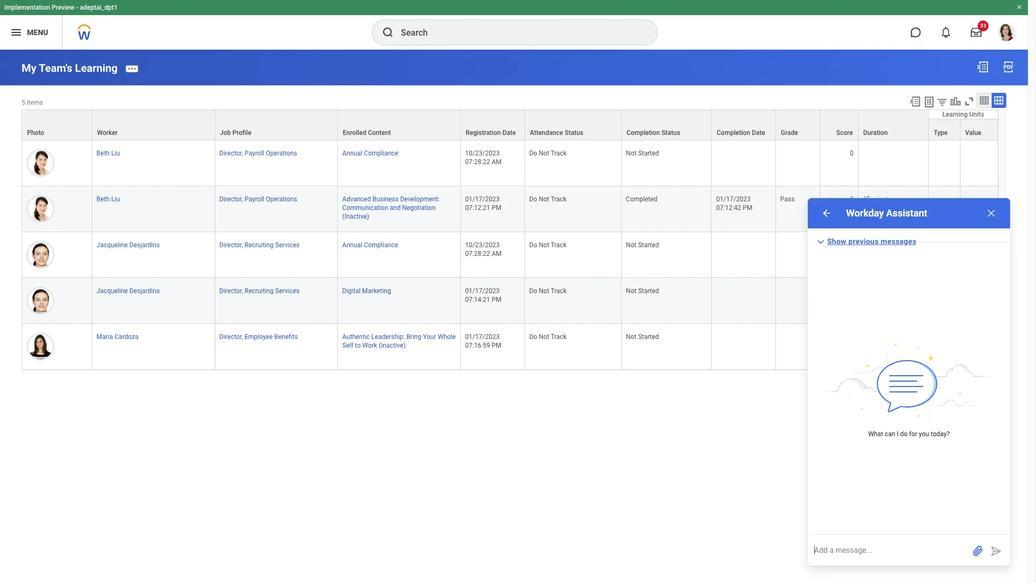 Task type: describe. For each thing, give the bounding box(es) containing it.
jacqueline for digital marketing
[[97, 287, 128, 295]]

recruiting for digital marketing
[[245, 287, 274, 295]]

cardoza
[[115, 333, 139, 341]]

45
[[863, 195, 870, 203]]

employee
[[245, 333, 273, 341]]

workday assistant
[[847, 207, 928, 219]]

07:12:21
[[465, 204, 490, 212]]

recruiting for annual compliance
[[245, 241, 274, 249]]

menu button
[[0, 15, 62, 50]]

fullscreen image
[[964, 95, 976, 107]]

do for do not track element corresponding to completed element
[[530, 195, 538, 203]]

job profile
[[220, 129, 252, 136]]

bring
[[407, 333, 422, 341]]

status for attendance status
[[565, 129, 584, 136]]

enrolled
[[343, 129, 367, 136]]

show previous messages button
[[815, 233, 920, 251]]

advanced business development: communication and negotiation (inactive) link
[[342, 193, 440, 220]]

development:
[[400, 195, 440, 203]]

1 employee's photo (jacqueline desjardins) image from the top
[[26, 241, 55, 269]]

worker button
[[92, 110, 215, 140]]

duration
[[864, 129, 888, 136]]

row containing type
[[22, 119, 999, 140]]

director, recruiting services link for annual
[[220, 239, 300, 249]]

select to filter grid data image
[[937, 96, 949, 107]]

today?
[[931, 430, 950, 438]]

director, employee benefits link
[[220, 331, 298, 341]]

show
[[828, 237, 847, 246]]

grade button
[[776, 110, 820, 140]]

desjardins for digital
[[129, 287, 160, 295]]

justify image
[[10, 26, 23, 39]]

for
[[910, 430, 918, 438]]

learning inside popup button
[[943, 111, 968, 118]]

jacqueline desjardins for annual
[[97, 241, 160, 249]]

01/17/2023 for 07:14:21
[[465, 287, 500, 295]]

expand table image
[[994, 95, 1005, 106]]

annual compliance link for director, recruiting services
[[342, 239, 398, 249]]

do not track element for 4th not started element from the bottom of the my team's learning main content
[[530, 147, 567, 157]]

director, for authentic leadership: bring your whole self to work (inactive) link
[[220, 333, 243, 341]]

annual compliance for director, payroll operations
[[342, 149, 398, 157]]

notifications large image
[[941, 27, 952, 38]]

value
[[966, 129, 982, 136]]

completion date button
[[712, 110, 776, 140]]

employee's photo (maria cardoza) image
[[26, 333, 55, 361]]

menu banner
[[0, 0, 1029, 50]]

duration button
[[859, 110, 929, 140]]

jacqueline desjardins for digital
[[97, 287, 160, 295]]

maria cardoza link
[[97, 331, 139, 341]]

(inactive) inside "authentic leadership: bring your whole self to work (inactive)"
[[379, 342, 406, 349]]

do not track element for completed element
[[530, 193, 567, 203]]

track for 4th not started element from the bottom of the my team's learning main content
[[551, 149, 567, 157]]

registration date button
[[461, 110, 525, 140]]

your
[[423, 333, 436, 341]]

01/17/2023 07:16:59 pm
[[465, 333, 502, 349]]

operations for annual compliance
[[266, 149, 297, 157]]

pm for 01/17/2023 07:14:21 pm
[[492, 296, 502, 304]]

send image
[[990, 545, 1003, 558]]

director, employee benefits
[[220, 333, 298, 341]]

07:16:59
[[465, 342, 490, 349]]

0 for 2nd not started element from the top
[[850, 241, 854, 249]]

implementation preview -   adeptai_dpt1
[[4, 4, 118, 11]]

07:12:42
[[717, 204, 742, 212]]

work
[[363, 342, 377, 349]]

track for 2nd not started element from the top
[[551, 241, 567, 249]]

0 for 4th not started element from the bottom of the my team's learning main content
[[850, 149, 854, 157]]

job
[[220, 129, 231, 136]]

5 items
[[22, 99, 43, 106]]

33
[[981, 23, 987, 29]]

content
[[368, 129, 391, 136]]

completion status
[[627, 129, 681, 136]]

my team's learning element
[[22, 61, 118, 74]]

team's
[[39, 61, 72, 74]]

beth liu link for advanced
[[97, 193, 120, 203]]

upload clip image
[[972, 544, 985, 557]]

track for 4th not started element
[[551, 333, 567, 341]]

operations for advanced business development: communication and negotiation (inactive)
[[266, 195, 297, 203]]

grade
[[781, 129, 799, 136]]

33 button
[[965, 21, 989, 44]]

01/17/2023 07:12:42 pm
[[717, 195, 753, 212]]

advanced
[[342, 195, 371, 203]]

leadership:
[[372, 333, 405, 341]]

01/17/2023 07:12:21 pm
[[465, 195, 502, 212]]

director, payroll operations link for annual
[[220, 147, 297, 157]]

do not track for 2nd not started element from the top's do not track element
[[530, 241, 567, 249]]

pass
[[781, 195, 795, 203]]

director, payroll operations for annual compliance
[[220, 149, 297, 157]]

pass element
[[781, 193, 795, 203]]

worker
[[97, 129, 118, 136]]

do for do not track element associated with second not started element from the bottom
[[530, 287, 538, 295]]

assistant
[[887, 207, 928, 219]]

completion for completion date
[[717, 129, 751, 136]]

completion date column header
[[712, 109, 776, 141]]

maria
[[97, 333, 113, 341]]

07:14:21
[[465, 296, 490, 304]]

expand/collapse chart image
[[950, 95, 962, 107]]

business
[[373, 195, 399, 203]]

do not track for 4th not started element do not track element
[[530, 333, 567, 341]]

profile logan mcneil image
[[998, 24, 1016, 43]]

liu for annual
[[111, 149, 120, 157]]

photo button
[[22, 110, 92, 140]]

services for digital marketing
[[275, 287, 300, 295]]

do for 2nd not started element from the top's do not track element
[[530, 241, 538, 249]]

status for completion status
[[662, 129, 681, 136]]

export to excel image for export to worksheets 'image'
[[910, 95, 922, 107]]

authentic leadership: bring your whole self to work (inactive) link
[[342, 331, 456, 349]]

01/17/2023 for 07:16:59
[[465, 333, 500, 341]]

workday assistant region
[[808, 198, 1011, 565]]

authentic
[[342, 333, 370, 341]]

items
[[27, 99, 43, 106]]

self
[[342, 342, 354, 349]]

do
[[901, 430, 908, 438]]

started for 2nd not started element from the top
[[638, 241, 659, 249]]

do not track element for 4th not started element
[[530, 331, 567, 341]]

compliance for director, recruiting services
[[364, 241, 398, 249]]

you
[[919, 430, 930, 438]]

beth liu for advanced
[[97, 195, 120, 203]]

messages
[[881, 237, 917, 246]]

services for annual compliance
[[275, 241, 300, 249]]

completion status button
[[622, 110, 712, 140]]

completed element
[[626, 193, 658, 203]]

score button
[[821, 110, 858, 140]]

x image
[[986, 208, 997, 219]]

10/23/2023 for director, payroll operations
[[465, 149, 500, 157]]

2 not started element from the top
[[626, 239, 659, 249]]

can
[[885, 430, 896, 438]]

menu
[[27, 28, 48, 37]]

director, payroll operations link for advanced
[[220, 193, 297, 203]]

maria cardoza
[[97, 333, 139, 341]]

-
[[76, 4, 78, 11]]

communication
[[342, 204, 388, 212]]

0 for completed element
[[850, 195, 854, 203]]

search image
[[382, 26, 395, 39]]

jacqueline desjardins link for digital
[[97, 285, 160, 295]]

view printable version (pdf) image
[[1003, 60, 1016, 73]]

what can i do for you today?
[[869, 430, 950, 438]]

liu for advanced
[[111, 195, 120, 203]]

45 minutes
[[863, 195, 895, 203]]

not started for 4th not started element from the bottom of the my team's learning main content
[[626, 149, 659, 157]]

director, recruiting services link for digital
[[220, 285, 300, 295]]

learning units
[[943, 111, 985, 118]]

my
[[22, 61, 36, 74]]

enrolled content
[[343, 129, 391, 136]]

row containing learning units
[[22, 109, 999, 141]]

beth liu for annual
[[97, 149, 120, 157]]

completion date
[[717, 129, 766, 136]]

attendance
[[530, 129, 563, 136]]

07:28:22 for director, recruiting services
[[465, 250, 490, 258]]



Task type: locate. For each thing, give the bounding box(es) containing it.
pm inside 01/17/2023 07:16:59 pm
[[492, 342, 502, 349]]

2 not started from the top
[[626, 241, 659, 249]]

1 vertical spatial director, payroll operations link
[[220, 193, 297, 203]]

compliance down advanced business development: communication and negotiation (inactive)
[[364, 241, 398, 249]]

payroll for advanced business development: communication and negotiation (inactive)
[[245, 195, 264, 203]]

1 beth liu from the top
[[97, 149, 120, 157]]

not started element
[[626, 147, 659, 157], [626, 239, 659, 249], [626, 285, 659, 295], [626, 331, 659, 341]]

started
[[638, 149, 659, 157], [638, 241, 659, 249], [638, 287, 659, 295], [638, 333, 659, 341]]

1 horizontal spatial export to excel image
[[977, 60, 990, 73]]

(inactive) down leadership:
[[379, 342, 406, 349]]

2 status from the left
[[662, 129, 681, 136]]

2 director, recruiting services link from the top
[[220, 285, 300, 295]]

3 not started from the top
[[626, 287, 659, 295]]

1 vertical spatial jacqueline
[[97, 287, 128, 295]]

director, recruiting services for digital marketing
[[220, 287, 300, 295]]

recruiting
[[245, 241, 274, 249], [245, 287, 274, 295]]

do not track element for 2nd not started element from the top
[[530, 239, 567, 249]]

1 do from the top
[[530, 149, 538, 157]]

1 vertical spatial beth
[[97, 195, 110, 203]]

beth
[[97, 149, 110, 157], [97, 195, 110, 203]]

2 do not track element from the top
[[530, 193, 567, 203]]

2 beth liu from the top
[[97, 195, 120, 203]]

1 not started element from the top
[[626, 147, 659, 157]]

2 track from the top
[[551, 195, 567, 203]]

0 vertical spatial beth
[[97, 149, 110, 157]]

implementation
[[4, 4, 50, 11]]

1 director, recruiting services from the top
[[220, 241, 300, 249]]

(inactive) down communication
[[342, 213, 369, 220]]

2 row from the top
[[22, 119, 999, 140]]

status
[[565, 129, 584, 136], [662, 129, 681, 136]]

row containing maria cardoza
[[22, 324, 999, 370]]

1 annual compliance link from the top
[[342, 147, 398, 157]]

10/23/2023 07:28:22 am for operations
[[465, 149, 502, 166]]

jacqueline desjardins link for annual
[[97, 239, 160, 249]]

director,
[[220, 149, 243, 157], [220, 195, 243, 203], [220, 241, 243, 249], [220, 287, 243, 295], [220, 333, 243, 341]]

0 vertical spatial export to excel image
[[977, 60, 990, 73]]

1 payroll from the top
[[245, 149, 264, 157]]

application
[[808, 535, 1011, 565]]

type
[[934, 129, 948, 136]]

01/17/2023 for 07:12:42
[[717, 195, 751, 203]]

2 employee's photo (jacqueline desjardins) image from the top
[[26, 287, 55, 315]]

annual compliance link down enrolled content
[[342, 147, 398, 157]]

compliance for director, payroll operations
[[364, 149, 398, 157]]

4 not started element from the top
[[626, 331, 659, 341]]

1 am from the top
[[492, 158, 502, 166]]

date right registration
[[503, 129, 516, 136]]

1 date from the left
[[503, 129, 516, 136]]

date inside 'completion date' 'popup button'
[[752, 129, 766, 136]]

2 annual compliance link from the top
[[342, 239, 398, 249]]

1 horizontal spatial learning
[[943, 111, 968, 118]]

2 director, recruiting services from the top
[[220, 287, 300, 295]]

am for director, recruiting services
[[492, 250, 502, 258]]

5
[[22, 99, 25, 106]]

2 services from the top
[[275, 287, 300, 295]]

beth for advanced business development: communication and negotiation (inactive)
[[97, 195, 110, 203]]

1 completion from the left
[[627, 129, 660, 136]]

started for 4th not started element from the bottom of the my team's learning main content
[[638, 149, 659, 157]]

0 vertical spatial am
[[492, 158, 502, 166]]

arrow left image
[[822, 208, 833, 219]]

4 director, from the top
[[220, 287, 243, 295]]

director, payroll operations
[[220, 149, 297, 157], [220, 195, 297, 203]]

1 0 from the top
[[850, 149, 854, 157]]

1 employee's photo (beth liu) image from the top
[[26, 149, 55, 177]]

digital marketing link
[[342, 285, 391, 295]]

preview
[[52, 4, 75, 11]]

started for second not started element from the bottom
[[638, 287, 659, 295]]

director, for 'advanced business development: communication and negotiation (inactive)' link
[[220, 195, 243, 203]]

1 vertical spatial annual compliance link
[[342, 239, 398, 249]]

1 annual from the top
[[342, 149, 363, 157]]

0 vertical spatial employee's photo (beth liu) image
[[26, 149, 55, 177]]

3 do from the top
[[530, 241, 538, 249]]

annual compliance down enrolled content
[[342, 149, 398, 157]]

07:28:22 up "01/17/2023 07:14:21 pm" at left
[[465, 250, 490, 258]]

0 horizontal spatial (inactive)
[[342, 213, 369, 220]]

01/17/2023 inside 01/17/2023 07:12:21 pm
[[465, 195, 500, 203]]

10/23/2023 07:28:22 am
[[465, 149, 502, 166], [465, 241, 502, 258]]

1 recruiting from the top
[[245, 241, 274, 249]]

whole
[[438, 333, 456, 341]]

toolbar inside my team's learning main content
[[905, 93, 1007, 109]]

2 recruiting from the top
[[245, 287, 274, 295]]

my team's learning main content
[[0, 50, 1029, 380]]

1 do not track from the top
[[530, 149, 567, 157]]

2 07:28:22 from the top
[[465, 250, 490, 258]]

0 right show
[[850, 241, 854, 249]]

01/17/2023 inside 01/17/2023 07:16:59 pm
[[465, 333, 500, 341]]

marketing
[[362, 287, 391, 295]]

job profile button
[[215, 110, 338, 140]]

2 desjardins from the top
[[129, 287, 160, 295]]

1 07:28:22 from the top
[[465, 158, 490, 166]]

01/17/2023 inside 01/17/2023 07:12:42 pm
[[717, 195, 751, 203]]

annual compliance down communication
[[342, 241, 398, 249]]

toolbar
[[905, 93, 1007, 109]]

1 vertical spatial beth liu link
[[97, 193, 120, 203]]

07:28:22 down registration
[[465, 158, 490, 166]]

inbox large image
[[971, 27, 982, 38]]

0 vertical spatial director, recruiting services
[[220, 241, 300, 249]]

2 date from the left
[[752, 129, 766, 136]]

3 started from the top
[[638, 287, 659, 295]]

date left grade
[[752, 129, 766, 136]]

3 do not track element from the top
[[530, 239, 567, 249]]

type button
[[929, 119, 960, 140]]

payroll for annual compliance
[[245, 149, 264, 157]]

1 vertical spatial jacqueline desjardins
[[97, 287, 160, 295]]

0 vertical spatial jacqueline desjardins
[[97, 241, 160, 249]]

am up "01/17/2023 07:14:21 pm" at left
[[492, 250, 502, 258]]

do not track element
[[530, 147, 567, 157], [530, 193, 567, 203], [530, 239, 567, 249], [530, 285, 567, 295], [530, 331, 567, 341]]

0 vertical spatial operations
[[266, 149, 297, 157]]

beth liu link
[[97, 147, 120, 157], [97, 193, 120, 203]]

previous
[[849, 237, 879, 246]]

01/17/2023 for 07:12:21
[[465, 195, 500, 203]]

row
[[22, 109, 999, 141], [22, 119, 999, 140], [22, 140, 999, 186], [22, 186, 999, 232], [22, 232, 999, 278], [22, 278, 999, 324], [22, 324, 999, 370]]

cell
[[712, 140, 776, 186], [776, 140, 821, 186], [859, 140, 929, 186], [929, 140, 961, 186], [961, 140, 999, 186], [929, 186, 961, 232], [961, 186, 999, 232], [712, 232, 776, 278], [859, 232, 929, 278], [929, 232, 961, 278], [961, 232, 999, 278], [712, 278, 776, 324], [821, 278, 859, 324], [859, 278, 929, 324], [929, 278, 961, 324], [961, 278, 999, 324], [712, 324, 776, 370], [821, 324, 859, 370], [859, 324, 929, 370], [929, 324, 961, 370], [961, 324, 999, 370]]

do not track for do not track element associated with second not started element from the bottom
[[530, 287, 567, 295]]

pm right 07:12:42
[[743, 204, 753, 212]]

director, for digital marketing link
[[220, 287, 243, 295]]

chevron down small image
[[815, 235, 828, 248]]

1 director, payroll operations from the top
[[220, 149, 297, 157]]

0 vertical spatial annual
[[342, 149, 363, 157]]

profile
[[233, 129, 252, 136]]

track for second not started element from the bottom
[[551, 287, 567, 295]]

2 vertical spatial 0
[[850, 241, 854, 249]]

1 started from the top
[[638, 149, 659, 157]]

export to excel image
[[977, 60, 990, 73], [910, 95, 922, 107]]

0 horizontal spatial date
[[503, 129, 516, 136]]

(inactive)
[[342, 213, 369, 220], [379, 342, 406, 349]]

photo
[[27, 129, 44, 136]]

1 vertical spatial 10/23/2023
[[465, 241, 500, 249]]

0 horizontal spatial export to excel image
[[910, 95, 922, 107]]

2 beth from the top
[[97, 195, 110, 203]]

date
[[503, 129, 516, 136], [752, 129, 766, 136]]

3 do not track from the top
[[530, 241, 567, 249]]

0 vertical spatial liu
[[111, 149, 120, 157]]

learning right team's
[[75, 61, 118, 74]]

3 row from the top
[[22, 140, 999, 186]]

3 track from the top
[[551, 241, 567, 249]]

2 employee's photo (beth liu) image from the top
[[26, 195, 55, 223]]

director, payroll operations link
[[220, 147, 297, 157], [220, 193, 297, 203]]

registration
[[466, 129, 501, 136]]

score
[[837, 129, 853, 136]]

status inside popup button
[[662, 129, 681, 136]]

annual down enrolled
[[342, 149, 363, 157]]

1 vertical spatial services
[[275, 287, 300, 295]]

director, recruiting services link
[[220, 239, 300, 249], [220, 285, 300, 295]]

2 beth liu link from the top
[[97, 193, 120, 203]]

1 vertical spatial director, payroll operations
[[220, 195, 297, 203]]

status inside 'popup button'
[[565, 129, 584, 136]]

negotiation
[[402, 204, 436, 212]]

table image
[[979, 95, 990, 106]]

annual compliance for director, recruiting services
[[342, 241, 398, 249]]

pm for 01/17/2023 07:12:42 pm
[[743, 204, 753, 212]]

completion for completion status
[[627, 129, 660, 136]]

2 liu from the top
[[111, 195, 120, 203]]

0 horizontal spatial completion
[[627, 129, 660, 136]]

1 10/23/2023 from the top
[[465, 149, 500, 157]]

pm right 07:12:21
[[492, 204, 502, 212]]

attendance status
[[530, 129, 584, 136]]

0 vertical spatial 07:28:22
[[465, 158, 490, 166]]

director, recruiting services for annual compliance
[[220, 241, 300, 249]]

benefits
[[274, 333, 298, 341]]

am down registration date
[[492, 158, 502, 166]]

track for completed element
[[551, 195, 567, 203]]

1 vertical spatial 07:28:22
[[465, 250, 490, 258]]

1 vertical spatial desjardins
[[129, 287, 160, 295]]

1 do not track element from the top
[[530, 147, 567, 157]]

1 vertical spatial export to excel image
[[910, 95, 922, 107]]

1 vertical spatial compliance
[[364, 241, 398, 249]]

2 annual compliance from the top
[[342, 241, 398, 249]]

employee's photo (jacqueline desjardins) image
[[26, 241, 55, 269], [26, 287, 55, 315]]

0 vertical spatial director, recruiting services link
[[220, 239, 300, 249]]

registration date
[[466, 129, 516, 136]]

1 row from the top
[[22, 109, 999, 141]]

started for 4th not started element
[[638, 333, 659, 341]]

my team's learning
[[22, 61, 118, 74]]

5 do not track from the top
[[530, 333, 567, 341]]

01/17/2023 up 07:14:21
[[465, 287, 500, 295]]

to
[[355, 342, 361, 349]]

1 services from the top
[[275, 241, 300, 249]]

completion inside completion status popup button
[[627, 129, 660, 136]]

do
[[530, 149, 538, 157], [530, 195, 538, 203], [530, 241, 538, 249], [530, 287, 538, 295], [530, 333, 538, 341]]

2 completion from the left
[[717, 129, 751, 136]]

not started for 4th not started element
[[626, 333, 659, 341]]

1 vertical spatial 10/23/2023 07:28:22 am
[[465, 241, 502, 258]]

beth liu
[[97, 149, 120, 157], [97, 195, 120, 203]]

5 do not track element from the top
[[530, 331, 567, 341]]

2 jacqueline desjardins from the top
[[97, 287, 160, 295]]

0 vertical spatial director, payroll operations
[[220, 149, 297, 157]]

01/17/2023 up 07:12:21
[[465, 195, 500, 203]]

1 jacqueline from the top
[[97, 241, 128, 249]]

annual down communication
[[342, 241, 363, 249]]

01/17/2023
[[465, 195, 500, 203], [717, 195, 751, 203], [465, 287, 500, 295], [465, 333, 500, 341]]

1 vertical spatial operations
[[266, 195, 297, 203]]

4 not started from the top
[[626, 333, 659, 341]]

7 row from the top
[[22, 324, 999, 370]]

am for director, payroll operations
[[492, 158, 502, 166]]

1 beth liu link from the top
[[97, 147, 120, 157]]

enrolled content button
[[338, 110, 461, 140]]

1 horizontal spatial completion
[[717, 129, 751, 136]]

services
[[275, 241, 300, 249], [275, 287, 300, 295]]

0 vertical spatial jacqueline desjardins link
[[97, 239, 160, 249]]

am
[[492, 158, 502, 166], [492, 250, 502, 258]]

1 beth from the top
[[97, 149, 110, 157]]

0 vertical spatial beth liu
[[97, 149, 120, 157]]

4 do not track element from the top
[[530, 285, 567, 295]]

01/17/2023 up 07:12:42
[[717, 195, 751, 203]]

what
[[869, 430, 884, 438]]

not started for second not started element from the bottom
[[626, 287, 659, 295]]

1 vertical spatial beth liu
[[97, 195, 120, 203]]

0 vertical spatial annual compliance link
[[342, 147, 398, 157]]

5 track from the top
[[551, 333, 567, 341]]

1 10/23/2023 07:28:22 am from the top
[[465, 149, 502, 166]]

pm for 01/17/2023 07:12:21 pm
[[492, 204, 502, 212]]

employee's photo (beth liu) image for view printable version (pdf) icon
[[26, 149, 55, 177]]

1 vertical spatial payroll
[[245, 195, 264, 203]]

1 vertical spatial 0
[[850, 195, 854, 203]]

10/23/2023 07:28:22 am down 07:12:21
[[465, 241, 502, 258]]

0 left "45"
[[850, 195, 854, 203]]

export to excel image left export to worksheets 'image'
[[910, 95, 922, 107]]

0 vertical spatial learning
[[75, 61, 118, 74]]

0 vertical spatial payroll
[[245, 149, 264, 157]]

1 horizontal spatial (inactive)
[[379, 342, 406, 349]]

4 do not track from the top
[[530, 287, 567, 295]]

export to excel image left view printable version (pdf) icon
[[977, 60, 990, 73]]

minutes
[[872, 195, 895, 203]]

pm right 07:14:21
[[492, 296, 502, 304]]

0
[[850, 149, 854, 157], [850, 195, 854, 203], [850, 241, 854, 249]]

0 vertical spatial director, payroll operations link
[[220, 147, 297, 157]]

10/23/2023 07:28:22 am down registration
[[465, 149, 502, 166]]

pm right 07:16:59
[[492, 342, 502, 349]]

pm
[[492, 204, 502, 212], [743, 204, 753, 212], [492, 296, 502, 304], [492, 342, 502, 349]]

5 director, from the top
[[220, 333, 243, 341]]

desjardins for annual
[[129, 241, 160, 249]]

1 vertical spatial director, recruiting services
[[220, 287, 300, 295]]

annual compliance link down communication
[[342, 239, 398, 249]]

07:28:22
[[465, 158, 490, 166], [465, 250, 490, 258]]

1 vertical spatial am
[[492, 250, 502, 258]]

1 desjardins from the top
[[129, 241, 160, 249]]

show previous messages
[[828, 237, 917, 246]]

0 vertical spatial jacqueline
[[97, 241, 128, 249]]

annual compliance link for director, payroll operations
[[342, 147, 398, 157]]

0 horizontal spatial learning
[[75, 61, 118, 74]]

Add a message... text field
[[808, 535, 970, 565]]

0 horizontal spatial status
[[565, 129, 584, 136]]

10/23/2023 for director, recruiting services
[[465, 241, 500, 249]]

(inactive) inside advanced business development: communication and negotiation (inactive)
[[342, 213, 369, 220]]

3 director, from the top
[[220, 241, 243, 249]]

not started for 2nd not started element from the top
[[626, 241, 659, 249]]

01/17/2023 up 07:16:59
[[465, 333, 500, 341]]

3 not started element from the top
[[626, 285, 659, 295]]

1 horizontal spatial status
[[662, 129, 681, 136]]

completion inside 'completion date' 'popup button'
[[717, 129, 751, 136]]

attendance status button
[[525, 110, 622, 140]]

close environment banner image
[[1017, 4, 1023, 10]]

1 operations from the top
[[266, 149, 297, 157]]

do not track
[[530, 149, 567, 157], [530, 195, 567, 203], [530, 241, 567, 249], [530, 287, 567, 295], [530, 333, 567, 341]]

1 vertical spatial learning
[[943, 111, 968, 118]]

annual
[[342, 149, 363, 157], [342, 241, 363, 249]]

1 vertical spatial director, recruiting services link
[[220, 285, 300, 295]]

0 vertical spatial services
[[275, 241, 300, 249]]

3 0 from the top
[[850, 241, 854, 249]]

learning down expand/collapse chart 'icon'
[[943, 111, 968, 118]]

0 vertical spatial desjardins
[[129, 241, 160, 249]]

2 do from the top
[[530, 195, 538, 203]]

date for completion date
[[752, 129, 766, 136]]

1 status from the left
[[565, 129, 584, 136]]

pm for 01/17/2023 07:16:59 pm
[[492, 342, 502, 349]]

2 annual from the top
[[342, 241, 363, 249]]

completed
[[626, 195, 658, 203]]

2 compliance from the top
[[364, 241, 398, 249]]

do for 4th not started element do not track element
[[530, 333, 538, 341]]

pm inside 01/17/2023 07:12:42 pm
[[743, 204, 753, 212]]

5 row from the top
[[22, 232, 999, 278]]

1 track from the top
[[551, 149, 567, 157]]

1 vertical spatial employee's photo (beth liu) image
[[26, 195, 55, 223]]

1 vertical spatial liu
[[111, 195, 120, 203]]

annual for director, payroll operations
[[342, 149, 363, 157]]

date for registration date
[[503, 129, 516, 136]]

2 operations from the top
[[266, 195, 297, 203]]

digital
[[342, 287, 361, 295]]

1 vertical spatial annual compliance
[[342, 241, 398, 249]]

0 vertical spatial 10/23/2023
[[465, 149, 500, 157]]

beth for annual compliance
[[97, 149, 110, 157]]

pm inside "01/17/2023 07:14:21 pm"
[[492, 296, 502, 304]]

2 do not track from the top
[[530, 195, 567, 203]]

1 not started from the top
[[626, 149, 659, 157]]

2 started from the top
[[638, 241, 659, 249]]

0 vertical spatial employee's photo (jacqueline desjardins) image
[[26, 241, 55, 269]]

1 director, from the top
[[220, 149, 243, 157]]

2 am from the top
[[492, 250, 502, 258]]

0 vertical spatial compliance
[[364, 149, 398, 157]]

employee's photo (beth liu) image for export to worksheets 'image'
[[26, 195, 55, 223]]

learning units button
[[929, 110, 998, 119]]

date inside registration date popup button
[[503, 129, 516, 136]]

units
[[970, 111, 985, 118]]

2 jacqueline desjardins link from the top
[[97, 285, 160, 295]]

2 jacqueline from the top
[[97, 287, 128, 295]]

0 vertical spatial (inactive)
[[342, 213, 369, 220]]

do not track for do not track element corresponding to completed element
[[530, 195, 567, 203]]

employee's photo (beth liu) image
[[26, 149, 55, 177], [26, 195, 55, 223]]

5 do from the top
[[530, 333, 538, 341]]

0 vertical spatial 10/23/2023 07:28:22 am
[[465, 149, 502, 166]]

4 started from the top
[[638, 333, 659, 341]]

2 director, payroll operations link from the top
[[220, 193, 297, 203]]

value button
[[961, 119, 998, 140]]

do not track for do not track element related to 4th not started element from the bottom of the my team's learning main content
[[530, 149, 567, 157]]

1 jacqueline desjardins from the top
[[97, 241, 160, 249]]

export to excel image for view printable version (pdf) icon
[[977, 60, 990, 73]]

01/17/2023 07:14:21 pm
[[465, 287, 502, 304]]

adeptai_dpt1
[[80, 4, 118, 11]]

1 vertical spatial recruiting
[[245, 287, 274, 295]]

Search Workday  search field
[[401, 21, 636, 44]]

1 vertical spatial (inactive)
[[379, 342, 406, 349]]

1 director, recruiting services link from the top
[[220, 239, 300, 249]]

annual for director, recruiting services
[[342, 241, 363, 249]]

1 vertical spatial employee's photo (jacqueline desjardins) image
[[26, 287, 55, 315]]

workday
[[847, 207, 884, 219]]

1 jacqueline desjardins link from the top
[[97, 239, 160, 249]]

0 vertical spatial recruiting
[[245, 241, 274, 249]]

export to worksheets image
[[923, 95, 936, 108]]

1 director, payroll operations link from the top
[[220, 147, 297, 157]]

0 down 'score'
[[850, 149, 854, 157]]

annual compliance
[[342, 149, 398, 157], [342, 241, 398, 249]]

6 row from the top
[[22, 278, 999, 324]]

director, recruiting services
[[220, 241, 300, 249], [220, 287, 300, 295]]

1 vertical spatial annual
[[342, 241, 363, 249]]

0 vertical spatial annual compliance
[[342, 149, 398, 157]]

i
[[897, 430, 899, 438]]

not
[[539, 149, 550, 157], [626, 149, 637, 157], [539, 195, 550, 203], [539, 241, 550, 249], [626, 241, 637, 249], [539, 287, 550, 295], [626, 287, 637, 295], [539, 333, 550, 341], [626, 333, 637, 341]]

and
[[390, 204, 401, 212]]

2 0 from the top
[[850, 195, 854, 203]]

do not track element for second not started element from the bottom
[[530, 285, 567, 295]]

0 vertical spatial 0
[[850, 149, 854, 157]]

compliance
[[364, 149, 398, 157], [364, 241, 398, 249]]

10/23/2023 down registration
[[465, 149, 500, 157]]

07:28:22 for director, payroll operations
[[465, 158, 490, 166]]

10/23/2023 07:28:22 am for services
[[465, 241, 502, 258]]

beth liu link for annual
[[97, 147, 120, 157]]

1 horizontal spatial date
[[752, 129, 766, 136]]

1 annual compliance from the top
[[342, 149, 398, 157]]

compliance down the content
[[364, 149, 398, 157]]

director, payroll operations for advanced business development: communication and negotiation (inactive)
[[220, 195, 297, 203]]

01/17/2023 inside "01/17/2023 07:14:21 pm"
[[465, 287, 500, 295]]

0 vertical spatial beth liu link
[[97, 147, 120, 157]]

do for do not track element related to 4th not started element from the bottom of the my team's learning main content
[[530, 149, 538, 157]]

2 10/23/2023 from the top
[[465, 241, 500, 249]]

4 track from the top
[[551, 287, 567, 295]]

advanced business development: communication and negotiation (inactive)
[[342, 195, 440, 220]]

4 do from the top
[[530, 287, 538, 295]]

4 row from the top
[[22, 186, 999, 232]]

10/23/2023 down 07:12:21
[[465, 241, 500, 249]]

desjardins
[[129, 241, 160, 249], [129, 287, 160, 295]]

2 director, payroll operations from the top
[[220, 195, 297, 203]]

jacqueline for annual compliance
[[97, 241, 128, 249]]

pm inside 01/17/2023 07:12:21 pm
[[492, 204, 502, 212]]

1 vertical spatial jacqueline desjardins link
[[97, 285, 160, 295]]



Task type: vqa. For each thing, say whether or not it's contained in the screenshot.
1st 10/23/2023 07:28:22 AM from the bottom of the my team's learning main content
yes



